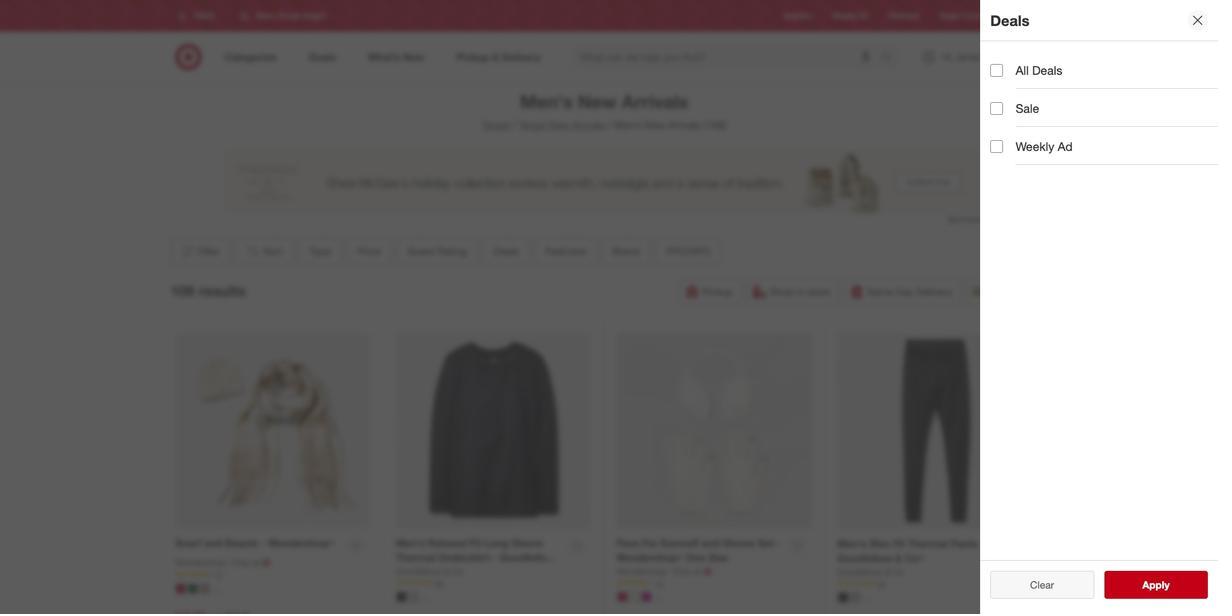 Task type: describe. For each thing, give the bounding box(es) containing it.
wondershop link for fur
[[617, 565, 670, 578]]

faux fur earmuff and gloves set - wondershop™ one size
[[617, 537, 781, 564]]

shop in store
[[770, 285, 830, 298]]

clear button
[[990, 571, 1094, 599]]

0 horizontal spatial target
[[482, 119, 510, 131]]

1 horizontal spatial target
[[518, 119, 546, 131]]

What can we help you find? suggestions appear below search field
[[572, 43, 884, 71]]

clear
[[1030, 579, 1054, 591]]

deals inside button
[[493, 245, 519, 258]]

- inside men's slim fit thermal pants - goodfellow & co™
[[981, 537, 985, 550]]

106 results
[[170, 281, 246, 299]]

- inside faux fur earmuff and gloves set - wondershop™ one size
[[777, 537, 781, 549]]

¬ for -
[[262, 556, 270, 569]]

same
[[867, 285, 893, 298]]

gloves
[[723, 537, 755, 549]]

Weekly Ad checkbox
[[990, 140, 1003, 153]]

fpo/apo button
[[655, 237, 721, 265]]

fpo/apo
[[666, 245, 711, 258]]

2 / from the left
[[608, 119, 612, 131]]

one
[[686, 551, 706, 564]]

wondershop™ inside scarf and beanie - wondershop™ link
[[268, 537, 335, 549]]

(106)
[[704, 119, 727, 131]]

search button
[[875, 43, 906, 74]]

redcard link
[[889, 10, 919, 21]]

set
[[758, 537, 774, 549]]

filter
[[198, 245, 220, 258]]

at for earmuff
[[694, 566, 701, 576]]

registry link
[[784, 10, 812, 21]]

beanie
[[225, 537, 258, 549]]

men's new arrivals target / target new arrivals / men's new arrivals (106)
[[482, 90, 727, 131]]

2 horizontal spatial new
[[644, 119, 665, 131]]

31 link
[[617, 578, 812, 589]]

- right beanie
[[261, 537, 265, 549]]

goodfellow & co for goodfellow
[[837, 566, 905, 577]]

same day delivery
[[867, 285, 953, 298]]

undershirt
[[438, 551, 490, 564]]

brand
[[612, 245, 640, 258]]

weekly inside 'deals' dialog
[[1016, 139, 1054, 154]]

featured button
[[535, 237, 596, 265]]

sale
[[1016, 101, 1039, 116]]

& down undershirt
[[444, 566, 449, 576]]

¬ for and
[[704, 565, 712, 578]]

target circle link
[[939, 10, 982, 21]]

men's for relaxed
[[396, 537, 425, 549]]

apply button
[[1104, 571, 1208, 599]]

fit for long
[[469, 537, 482, 549]]

search
[[875, 52, 906, 64]]

featured
[[545, 245, 586, 258]]

0 horizontal spatial ad
[[859, 11, 868, 21]]

find stores
[[1002, 11, 1041, 21]]

men's for slim
[[837, 537, 866, 550]]

all
[[1016, 63, 1029, 77]]

target new arrivals link
[[518, 119, 606, 131]]

35
[[435, 578, 444, 588]]

0 vertical spatial weekly
[[832, 11, 857, 21]]

1 horizontal spatial new
[[578, 90, 617, 113]]

all deals
[[1016, 63, 1062, 77]]

filter button
[[170, 237, 229, 265]]

fur
[[642, 537, 658, 549]]

sort
[[263, 245, 283, 258]]

sort button
[[234, 237, 293, 265]]

0 horizontal spatial new
[[549, 119, 569, 131]]

11 link
[[175, 569, 371, 580]]

faux
[[617, 537, 640, 549]]

day
[[896, 285, 914, 298]]

guest
[[407, 245, 434, 258]]

brand button
[[601, 237, 650, 265]]

2 horizontal spatial deals
[[1032, 63, 1062, 77]]

scarf
[[175, 537, 201, 549]]

only for earmuff
[[673, 566, 691, 576]]

slim
[[869, 537, 890, 550]]

men's slim fit thermal pants - goodfellow & co™ link
[[837, 537, 1004, 566]]

price button
[[347, 237, 391, 265]]

find
[[1002, 11, 1017, 21]]

type
[[309, 245, 331, 258]]

2 horizontal spatial target
[[939, 11, 960, 21]]

price
[[357, 245, 381, 258]]

thermal inside men's relaxed fit long sleeve thermal undershirt - goodfellow & co™
[[396, 551, 436, 564]]

only for beanie
[[231, 557, 250, 568]]

fit for thermal
[[893, 537, 905, 550]]

results
[[199, 281, 246, 299]]

shop
[[770, 285, 794, 298]]

31
[[656, 578, 664, 588]]

Sale checkbox
[[990, 102, 1003, 115]]

pickup
[[702, 285, 733, 298]]

target circle
[[939, 11, 982, 21]]

store
[[807, 285, 830, 298]]

same day delivery button
[[844, 278, 961, 306]]

pickup button
[[679, 278, 741, 306]]

men's relaxed fit long sleeve thermal undershirt - goodfellow & co™
[[396, 537, 555, 578]]



Task type: locate. For each thing, give the bounding box(es) containing it.
co for undershirt
[[452, 566, 463, 576]]

scarf and beanie - wondershop™ link
[[175, 536, 335, 551]]

0 vertical spatial ad
[[859, 11, 868, 21]]

goodfellow inside men's slim fit thermal pants - goodfellow & co™
[[837, 552, 892, 565]]

men's left "slim"
[[837, 537, 866, 550]]

wondershop™
[[268, 537, 335, 549], [617, 551, 683, 564]]

men's inside men's relaxed fit long sleeve thermal undershirt - goodfellow & co™
[[396, 537, 425, 549]]

0 vertical spatial thermal
[[908, 537, 948, 550]]

1 and from the left
[[204, 537, 222, 549]]

type button
[[298, 237, 342, 265]]

sleeve
[[511, 537, 543, 549]]

at for beanie
[[252, 557, 260, 568]]

deals right circle
[[990, 11, 1030, 29]]

wondershop link up the 31
[[617, 565, 670, 578]]

0 horizontal spatial wondershop only at ¬
[[175, 556, 270, 569]]

1 vertical spatial thermal
[[396, 551, 436, 564]]

1 vertical spatial ad
[[1058, 139, 1073, 154]]

1 horizontal spatial wondershop™
[[617, 551, 683, 564]]

0 horizontal spatial co™
[[406, 566, 425, 578]]

0 vertical spatial co™
[[905, 552, 924, 565]]

0 horizontal spatial fit
[[469, 537, 482, 549]]

goodfellow & co link for undershirt
[[396, 565, 463, 578]]

1 horizontal spatial ad
[[1058, 139, 1073, 154]]

stores
[[1019, 11, 1041, 21]]

1 horizontal spatial ¬
[[704, 565, 712, 578]]

¬ down scarf and beanie - wondershop™ link
[[262, 556, 270, 569]]

- right pants
[[981, 537, 985, 550]]

33 link
[[837, 578, 1033, 590]]

at down one
[[694, 566, 701, 576]]

only down beanie
[[231, 557, 250, 568]]

sponsored
[[947, 214, 985, 224]]

new right target link
[[549, 119, 569, 131]]

fit inside men's slim fit thermal pants - goodfellow & co™
[[893, 537, 905, 550]]

thermal down relaxed
[[396, 551, 436, 564]]

/ right target new arrivals link
[[608, 119, 612, 131]]

1 horizontal spatial only
[[673, 566, 691, 576]]

deals button
[[482, 237, 529, 265]]

goodfellow up 35
[[396, 566, 441, 576]]

goodfellow
[[500, 551, 555, 564], [837, 552, 892, 565], [396, 566, 441, 576], [837, 566, 883, 577]]

wondershop only at ¬
[[175, 556, 270, 569], [617, 565, 712, 578]]

advertisement region
[[224, 150, 985, 214]]

0 horizontal spatial weekly
[[832, 11, 857, 21]]

goodfellow inside men's relaxed fit long sleeve thermal undershirt - goodfellow & co™
[[500, 551, 555, 564]]

wondershop link
[[175, 556, 229, 569], [617, 565, 670, 578]]

scarf and beanie - wondershop™ image
[[175, 333, 371, 529], [175, 333, 371, 529]]

goodfellow & co link up 33
[[837, 566, 905, 578]]

co down men's slim fit thermal pants - goodfellow & co™
[[893, 566, 905, 577]]

deals right the rating
[[493, 245, 519, 258]]

men's relaxed fit long sleeve thermal undershirt - goodfellow & co™ link
[[396, 536, 561, 578]]

target
[[939, 11, 960, 21], [482, 119, 510, 131], [518, 119, 546, 131]]

106
[[170, 281, 195, 299]]

goodfellow down "slim"
[[837, 552, 892, 565]]

1 horizontal spatial and
[[702, 537, 720, 549]]

All Deals checkbox
[[990, 64, 1003, 76]]

0 horizontal spatial deals
[[493, 245, 519, 258]]

1 horizontal spatial at
[[694, 566, 701, 576]]

and inside scarf and beanie - wondershop™ link
[[204, 537, 222, 549]]

& down "slim"
[[885, 566, 891, 577]]

0 horizontal spatial thermal
[[396, 551, 436, 564]]

goodfellow & co up 35
[[396, 566, 463, 576]]

faux fur earmuff and gloves set - wondershop™ one size image
[[617, 333, 812, 529], [617, 333, 812, 529]]

co down undershirt
[[452, 566, 463, 576]]

1 vertical spatial weekly ad
[[1016, 139, 1073, 154]]

1 horizontal spatial deals
[[990, 11, 1030, 29]]

ad
[[859, 11, 868, 21], [1058, 139, 1073, 154]]

2 and from the left
[[702, 537, 720, 549]]

long
[[484, 537, 509, 549]]

guest rating
[[407, 245, 467, 258]]

0 horizontal spatial goodfellow & co
[[396, 566, 463, 576]]

wondershop up the 31
[[617, 566, 667, 576]]

pants
[[951, 537, 978, 550]]

wondershop only at ¬ up the 31
[[617, 565, 712, 578]]

thermal left pants
[[908, 537, 948, 550]]

wondershop
[[175, 557, 226, 568], [617, 566, 667, 576]]

men's up advertisement region
[[614, 119, 642, 131]]

fit
[[469, 537, 482, 549], [893, 537, 905, 550]]

35 link
[[396, 578, 591, 589]]

wondershop for scarf
[[175, 557, 226, 568]]

co™
[[905, 552, 924, 565], [406, 566, 425, 578]]

- inside men's relaxed fit long sleeve thermal undershirt - goodfellow & co™
[[493, 551, 497, 564]]

weekly ad right registry
[[832, 11, 868, 21]]

0 horizontal spatial wondershop
[[175, 557, 226, 568]]

0 horizontal spatial goodfellow & co link
[[396, 565, 463, 578]]

1 horizontal spatial goodfellow & co
[[837, 566, 905, 577]]

goodfellow & co up 33
[[837, 566, 905, 577]]

weekly ad down sale at top right
[[1016, 139, 1073, 154]]

deals right all
[[1032, 63, 1062, 77]]

men's slim fit thermal pants - goodfellow & co™
[[837, 537, 985, 565]]

& up 33 link
[[895, 552, 902, 565]]

1 horizontal spatial co™
[[905, 552, 924, 565]]

co™ up 33 link
[[905, 552, 924, 565]]

0 vertical spatial wondershop™
[[268, 537, 335, 549]]

1 / from the left
[[512, 119, 516, 131]]

0 horizontal spatial and
[[204, 537, 222, 549]]

new up target new arrivals link
[[578, 90, 617, 113]]

0 vertical spatial weekly ad
[[832, 11, 868, 21]]

relaxed
[[428, 537, 467, 549]]

scarf and beanie - wondershop™
[[175, 537, 335, 549]]

co™ inside men's relaxed fit long sleeve thermal undershirt - goodfellow & co™
[[406, 566, 425, 578]]

co for goodfellow
[[893, 566, 905, 577]]

goodfellow & co link up 35
[[396, 565, 463, 578]]

goodfellow up 33
[[837, 566, 883, 577]]

men's
[[520, 90, 573, 113], [614, 119, 642, 131], [396, 537, 425, 549], [837, 537, 866, 550]]

co
[[452, 566, 463, 576], [893, 566, 905, 577]]

33
[[877, 579, 885, 589]]

faux fur earmuff and gloves set - wondershop™ one size link
[[617, 536, 782, 565]]

and inside faux fur earmuff and gloves set - wondershop™ one size
[[702, 537, 720, 549]]

earmuff
[[661, 537, 699, 549]]

men's relaxed fit long sleeve thermal undershirt - goodfellow & co™ image
[[396, 333, 591, 529], [396, 333, 591, 529]]

registry
[[784, 11, 812, 21]]

thermal inside men's slim fit thermal pants - goodfellow & co™
[[908, 537, 948, 550]]

new left (106)
[[644, 119, 665, 131]]

wondershop only at ¬ up 11
[[175, 556, 270, 569]]

goodfellow & co
[[396, 566, 463, 576], [837, 566, 905, 577]]

1 horizontal spatial weekly
[[1016, 139, 1054, 154]]

0 horizontal spatial co
[[452, 566, 463, 576]]

1 vertical spatial wondershop™
[[617, 551, 683, 564]]

in
[[797, 285, 805, 298]]

size
[[708, 551, 729, 564]]

redcard
[[889, 11, 919, 21]]

target link
[[482, 119, 510, 131]]

1 horizontal spatial fit
[[893, 537, 905, 550]]

fit right "slim"
[[893, 537, 905, 550]]

1 vertical spatial co™
[[406, 566, 425, 578]]

0 horizontal spatial /
[[512, 119, 516, 131]]

find stores link
[[1002, 10, 1041, 21]]

goodfellow & co link for goodfellow
[[837, 566, 905, 578]]

guest rating button
[[396, 237, 477, 265]]

1 horizontal spatial wondershop
[[617, 566, 667, 576]]

apply
[[1142, 579, 1170, 591]]

& left 35
[[396, 566, 403, 578]]

wondershop link up 11
[[175, 556, 229, 569]]

/
[[512, 119, 516, 131], [608, 119, 612, 131]]

1 horizontal spatial goodfellow & co link
[[837, 566, 905, 578]]

weekly ad
[[832, 11, 868, 21], [1016, 139, 1073, 154]]

1 vertical spatial weekly
[[1016, 139, 1054, 154]]

wondershop link for and
[[175, 556, 229, 569]]

0 horizontal spatial only
[[231, 557, 250, 568]]

fit up undershirt
[[469, 537, 482, 549]]

wondershop only at ¬ for earmuff
[[617, 565, 712, 578]]

¬
[[262, 556, 270, 569], [704, 565, 712, 578]]

men's for new
[[520, 90, 573, 113]]

and right scarf on the left of the page
[[204, 537, 222, 549]]

weekly right weekly ad option
[[1016, 139, 1054, 154]]

thermal
[[908, 537, 948, 550], [396, 551, 436, 564]]

1 horizontal spatial thermal
[[908, 537, 948, 550]]

2 vertical spatial deals
[[493, 245, 519, 258]]

rating
[[437, 245, 467, 258]]

circle
[[962, 11, 982, 21]]

delivery
[[916, 285, 953, 298]]

at
[[252, 557, 260, 568], [694, 566, 701, 576]]

weekly ad inside 'deals' dialog
[[1016, 139, 1073, 154]]

wondershop only at ¬ for beanie
[[175, 556, 270, 569]]

weekly ad link
[[832, 10, 868, 21]]

wondershop for faux
[[617, 566, 667, 576]]

& inside men's relaxed fit long sleeve thermal undershirt - goodfellow & co™
[[396, 566, 403, 578]]

deals dialog
[[980, 0, 1218, 614]]

0 horizontal spatial weekly ad
[[832, 11, 868, 21]]

0 horizontal spatial wondershop™
[[268, 537, 335, 549]]

- right the set
[[777, 537, 781, 549]]

at down scarf and beanie - wondershop™ link
[[252, 557, 260, 568]]

men's up target new arrivals link
[[520, 90, 573, 113]]

0 horizontal spatial ¬
[[262, 556, 270, 569]]

shop in store button
[[746, 278, 839, 306]]

1 horizontal spatial /
[[608, 119, 612, 131]]

1 horizontal spatial wondershop only at ¬
[[617, 565, 712, 578]]

0 horizontal spatial at
[[252, 557, 260, 568]]

wondershop™ inside faux fur earmuff and gloves set - wondershop™ one size
[[617, 551, 683, 564]]

co™ inside men's slim fit thermal pants - goodfellow & co™
[[905, 552, 924, 565]]

1 horizontal spatial co
[[893, 566, 905, 577]]

/ right target link
[[512, 119, 516, 131]]

weekly right registry
[[832, 11, 857, 21]]

0 vertical spatial deals
[[990, 11, 1030, 29]]

1 horizontal spatial weekly ad
[[1016, 139, 1073, 154]]

& inside men's slim fit thermal pants - goodfellow & co™
[[895, 552, 902, 565]]

wondershop™ down fur
[[617, 551, 683, 564]]

¬ down size
[[704, 565, 712, 578]]

goodfellow down sleeve
[[500, 551, 555, 564]]

1 horizontal spatial wondershop link
[[617, 565, 670, 578]]

wondershop™ up 11 link
[[268, 537, 335, 549]]

and up size
[[702, 537, 720, 549]]

- down long on the bottom of the page
[[493, 551, 497, 564]]

fit inside men's relaxed fit long sleeve thermal undershirt - goodfellow & co™
[[469, 537, 482, 549]]

goodfellow & co for undershirt
[[396, 566, 463, 576]]

0 horizontal spatial wondershop link
[[175, 556, 229, 569]]

ad inside 'deals' dialog
[[1058, 139, 1073, 154]]

1 vertical spatial deals
[[1032, 63, 1062, 77]]

co™ left 35
[[406, 566, 425, 578]]

men's inside men's slim fit thermal pants - goodfellow & co™
[[837, 537, 866, 550]]

goodfellow & co link
[[396, 565, 463, 578], [837, 566, 905, 578]]

arrivals
[[622, 90, 688, 113], [572, 119, 606, 131], [668, 119, 701, 131]]

men's slim fit thermal pants - goodfellow & co™ image
[[837, 333, 1033, 529], [837, 333, 1033, 529]]

only down one
[[673, 566, 691, 576]]

wondershop up 11
[[175, 557, 226, 568]]

11
[[214, 570, 223, 579]]

men's left relaxed
[[396, 537, 425, 549]]



Task type: vqa. For each thing, say whether or not it's contained in the screenshot.
Price $200  –  $300; $0  –  $15
no



